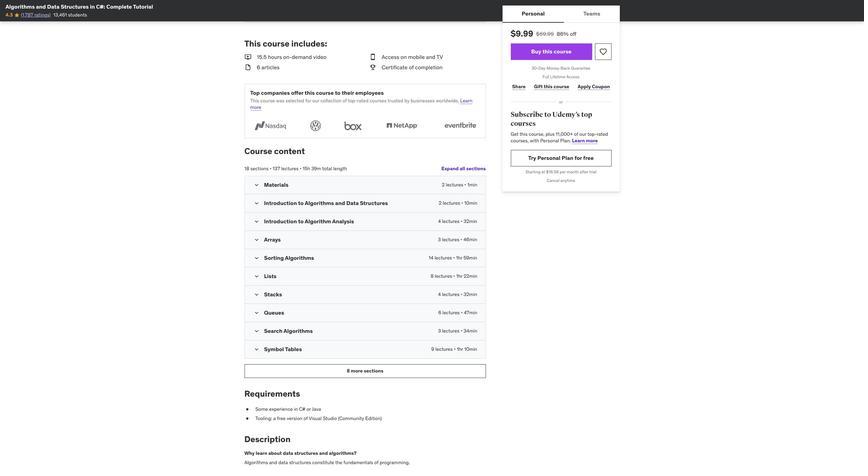 Task type: describe. For each thing, give the bounding box(es) containing it.
32min for stacks
[[464, 292, 478, 298]]

of down access on mobile and tv
[[409, 64, 414, 71]]

students
[[68, 12, 87, 18]]

expand all sections
[[442, 166, 486, 172]]

13,461
[[53, 12, 67, 18]]

2 lectures • 10min
[[439, 200, 478, 206]]

anytime
[[561, 178, 576, 183]]

6 for 6 lectures • 47min
[[439, 310, 442, 316]]

access inside 30-day money-back guarantee full lifetime access
[[567, 74, 580, 79]]

course content
[[245, 146, 305, 157]]

their
[[342, 89, 354, 96]]

on
[[401, 53, 407, 60]]

requirements
[[245, 389, 300, 400]]

trial
[[590, 169, 597, 175]]

1hr for algorithms
[[457, 255, 463, 261]]

fundamentals
[[344, 460, 373, 466]]

experience
[[269, 407, 293, 413]]

top
[[582, 111, 593, 119]]

this for this course was selected for our collection of top-rated courses trusted by businesses worldwide.
[[250, 98, 259, 104]]

algorithms inside why learn about data structures and algorithms? algorithms and data structures constitute the fundamentals of programming.
[[245, 460, 268, 466]]

employees
[[356, 89, 384, 96]]

this for this course includes:
[[245, 38, 261, 49]]

to for introduction to algorithms and data structures
[[298, 200, 304, 207]]

15.5 hours on-demand video
[[257, 53, 327, 60]]

small image for lists
[[253, 273, 260, 280]]

34min
[[464, 328, 478, 334]]

$16.58
[[547, 169, 559, 175]]

try personal plan for free
[[529, 155, 594, 162]]

sections for expand all sections
[[467, 166, 486, 172]]

• for queues
[[461, 310, 463, 316]]

and left tv
[[426, 53, 436, 60]]

introduction to algorithms and data structures
[[264, 200, 388, 207]]

volkswagen image
[[308, 119, 323, 133]]

length
[[333, 166, 347, 172]]

arrays
[[264, 236, 281, 243]]

get this course, plus 11,000+ of our top-rated courses, with personal plan.
[[511, 131, 609, 144]]

learn for top companies offer this course to their employees
[[461, 98, 473, 104]]

small image for symbol tables
[[253, 347, 260, 353]]

per
[[560, 169, 566, 175]]

algorithms right sorting
[[285, 255, 314, 262]]

1hr for tables
[[457, 347, 463, 353]]

• for search algorithms
[[461, 328, 463, 334]]

of inside get this course, plus 11,000+ of our top-rated courses, with personal plan.
[[575, 131, 579, 137]]

why learn about data structures and algorithms? algorithms and data structures constitute the fundamentals of programming.
[[245, 451, 410, 466]]

personal button
[[503, 6, 565, 22]]

top- inside get this course, plus 11,000+ of our top-rated courses, with personal plan.
[[588, 131, 597, 137]]

algorithms up (1,787
[[6, 3, 35, 10]]

search
[[264, 328, 283, 335]]

introduction for introduction to algorithm analysis
[[264, 218, 297, 225]]

this for gift
[[544, 84, 553, 90]]

trusted
[[388, 98, 404, 104]]

day
[[539, 66, 546, 71]]

small image for search algorithms
[[253, 328, 260, 335]]

lectures for arrays
[[442, 237, 460, 243]]

selected
[[286, 98, 304, 104]]

0 horizontal spatial data
[[47, 3, 60, 10]]

3 lectures • 34min
[[438, 328, 478, 334]]

c#
[[299, 407, 306, 413]]

search algorithms
[[264, 328, 313, 335]]

by
[[405, 98, 410, 104]]

tv
[[437, 53, 443, 60]]

why learn
[[245, 451, 268, 457]]

4 for introduction to algorithm analysis
[[438, 218, 441, 225]]

6 articles
[[257, 64, 280, 71]]

14
[[429, 255, 434, 261]]

introduction to algorithm analysis
[[264, 218, 354, 225]]

11,000+
[[556, 131, 573, 137]]

0 vertical spatial courses
[[370, 98, 387, 104]]

of down 'their'
[[343, 98, 347, 104]]

on-
[[283, 53, 292, 60]]

3 for search algorithms
[[438, 328, 441, 334]]

xsmall image for some
[[245, 407, 250, 413]]

small image for sorting algorithms
[[253, 255, 260, 262]]

thrive in your career element
[[245, 0, 486, 22]]

starting
[[526, 169, 541, 175]]

expand
[[442, 166, 459, 172]]

0 horizontal spatial access
[[382, 53, 400, 60]]

2 10min from the top
[[465, 347, 478, 353]]

courses inside subscribe to udemy's top courses
[[511, 119, 536, 128]]

lectures for queues
[[443, 310, 460, 316]]

2 vertical spatial personal
[[538, 155, 561, 162]]

small image for materials
[[253, 182, 260, 189]]

certificate
[[382, 64, 408, 71]]

more for top companies offer this course to their employees
[[250, 104, 262, 111]]

our inside get this course, plus 11,000+ of our top-rated courses, with personal plan.
[[580, 131, 587, 137]]

money-
[[547, 66, 561, 71]]

sorting algorithms
[[264, 255, 314, 262]]

back
[[561, 66, 570, 71]]

lists
[[264, 273, 277, 280]]

1 vertical spatial 1hr
[[457, 273, 463, 280]]

course down "companies"
[[261, 98, 275, 104]]

course inside button
[[554, 48, 572, 55]]

a
[[274, 416, 276, 422]]

was
[[276, 98, 285, 104]]

personal inside get this course, plus 11,000+ of our top-rated courses, with personal plan.
[[541, 138, 560, 144]]

• left 15h 39m in the left of the page
[[300, 166, 302, 172]]

1 horizontal spatial for
[[575, 155, 583, 162]]

lectures for symbol tables
[[436, 347, 453, 353]]

lectures for sorting algorithms
[[435, 255, 452, 261]]

ratings)
[[34, 12, 51, 18]]

• for stacks
[[461, 292, 463, 298]]

gift this course link
[[533, 80, 571, 94]]

buy
[[532, 48, 542, 55]]

top companies offer this course to their employees
[[250, 89, 384, 96]]

22min
[[464, 273, 478, 280]]

small image left on
[[370, 53, 376, 61]]

more inside button
[[351, 368, 363, 375]]

month
[[567, 169, 579, 175]]

3 for arrays
[[438, 237, 441, 243]]

• for symbol tables
[[454, 347, 456, 353]]

share
[[513, 84, 526, 90]]

18
[[245, 166, 249, 172]]

0 vertical spatial structures
[[295, 451, 318, 457]]

total
[[322, 166, 332, 172]]

0 vertical spatial structures
[[61, 3, 89, 10]]

articles
[[262, 64, 280, 71]]

wishlist image
[[600, 48, 608, 56]]

more for subscribe to udemy's top courses
[[587, 138, 598, 144]]

30-
[[532, 66, 539, 71]]

apply
[[578, 84, 591, 90]]

47min
[[464, 310, 478, 316]]

sections for 8 more sections
[[364, 368, 384, 375]]

some
[[256, 407, 268, 413]]

lectures for lists
[[435, 273, 453, 280]]

algorithm
[[305, 218, 331, 225]]

lectures for materials
[[446, 182, 464, 188]]

plan.
[[561, 138, 571, 144]]

of left visual
[[304, 416, 308, 422]]

6 lectures • 47min
[[439, 310, 478, 316]]

8 for 8 lectures • 1hr 22min
[[431, 273, 434, 280]]

• for materials
[[465, 182, 467, 188]]

mobile
[[408, 53, 425, 60]]

1 vertical spatial data
[[279, 460, 288, 466]]

4 lectures • 32min for stacks
[[438, 292, 478, 298]]

edition)
[[366, 416, 382, 422]]

learn more for subscribe to udemy's top courses
[[573, 138, 598, 144]]

tooling:
[[256, 416, 272, 422]]

(1,787 ratings)
[[21, 12, 51, 18]]

86%
[[557, 30, 569, 37]]

certificate of completion
[[382, 64, 443, 71]]

studio
[[323, 416, 337, 422]]

course,
[[529, 131, 545, 137]]

tab list containing personal
[[503, 6, 620, 23]]



Task type: vqa. For each thing, say whether or not it's contained in the screenshot.
the bottommost Guitar
no



Task type: locate. For each thing, give the bounding box(es) containing it.
xsmall image left some
[[245, 407, 250, 413]]

small image for arrays
[[253, 237, 260, 244]]

symbol tables
[[264, 346, 302, 353]]

1 10min from the top
[[465, 200, 478, 206]]

this course was selected for our collection of top-rated courses trusted by businesses worldwide.
[[250, 98, 459, 104]]

1 vertical spatial free
[[277, 416, 286, 422]]

algorithms up algorithm
[[305, 200, 334, 207]]

0 vertical spatial 4
[[438, 218, 441, 225]]

4 down '8 lectures • 1hr 22min'
[[438, 292, 441, 298]]

or right c#
[[307, 407, 311, 413]]

0 vertical spatial data
[[283, 451, 293, 457]]

8 for 8 more sections
[[347, 368, 350, 375]]

cancel
[[547, 178, 560, 183]]

this up courses,
[[520, 131, 528, 137]]

0 vertical spatial personal
[[522, 10, 545, 17]]

hours
[[268, 53, 282, 60]]

0 horizontal spatial our
[[313, 98, 320, 104]]

2 for materials
[[442, 182, 445, 188]]

1 horizontal spatial structures
[[360, 200, 388, 207]]

the
[[336, 460, 343, 466]]

0 horizontal spatial more
[[250, 104, 262, 111]]

lectures right 9
[[436, 347, 453, 353]]

tables
[[285, 346, 302, 353]]

3
[[438, 237, 441, 243], [438, 328, 441, 334]]

this inside button
[[543, 48, 553, 55]]

(community
[[338, 416, 364, 422]]

small image
[[370, 53, 376, 61], [253, 182, 260, 189], [253, 255, 260, 262], [253, 273, 260, 280], [253, 310, 260, 317]]

course up hours
[[263, 38, 290, 49]]

32min down 22min
[[464, 292, 478, 298]]

0 vertical spatial 2
[[442, 182, 445, 188]]

0 vertical spatial free
[[584, 155, 594, 162]]

lectures down '8 lectures • 1hr 22min'
[[442, 292, 460, 298]]

2 xsmall image from the top
[[245, 416, 250, 423]]

data down "about"
[[279, 460, 288, 466]]

0 vertical spatial introduction
[[264, 200, 297, 207]]

top- down 'their'
[[348, 98, 357, 104]]

access on mobile and tv
[[382, 53, 443, 60]]

learn right plan.
[[573, 138, 585, 144]]

demand
[[292, 53, 312, 60]]

1 vertical spatial rated
[[597, 131, 609, 137]]

learn more link for top companies offer this course to their employees
[[250, 98, 473, 111]]

offer
[[291, 89, 304, 96]]

1 vertical spatial top-
[[588, 131, 597, 137]]

top- down top
[[588, 131, 597, 137]]

1min
[[468, 182, 478, 188]]

6 for 6 articles
[[257, 64, 260, 71]]

1 horizontal spatial learn more link
[[573, 138, 598, 144]]

• for introduction to algorithms and data structures
[[462, 200, 463, 206]]

in left c#:
[[90, 3, 95, 10]]

(1,787
[[21, 12, 33, 18]]

teams
[[584, 10, 601, 17]]

1 horizontal spatial rated
[[597, 131, 609, 137]]

1 introduction from the top
[[264, 200, 297, 207]]

symbol
[[264, 346, 284, 353]]

32min up 46min
[[464, 218, 478, 225]]

• left 22min
[[454, 273, 455, 280]]

1 vertical spatial 8
[[347, 368, 350, 375]]

and
[[36, 3, 46, 10], [426, 53, 436, 60], [336, 200, 345, 207], [319, 451, 328, 457], [269, 460, 277, 466]]

personal up $9.99 $69.99 86% off
[[522, 10, 545, 17]]

lectures for stacks
[[442, 292, 460, 298]]

1 horizontal spatial free
[[584, 155, 594, 162]]

to left algorithm
[[298, 218, 304, 225]]

1 vertical spatial 10min
[[465, 347, 478, 353]]

0 vertical spatial 32min
[[464, 218, 478, 225]]

constitute
[[313, 460, 334, 466]]

content
[[274, 146, 305, 157]]

in left c#
[[294, 407, 298, 413]]

137
[[273, 166, 280, 172]]

eventbrite image
[[441, 119, 480, 133]]

9 lectures • 1hr 10min
[[432, 347, 478, 353]]

1 horizontal spatial courses
[[511, 119, 536, 128]]

59min
[[464, 255, 478, 261]]

3 lectures • 46min
[[438, 237, 478, 243]]

and up analysis
[[336, 200, 345, 207]]

programming.
[[380, 460, 410, 466]]

starting at $16.58 per month after trial cancel anytime
[[526, 169, 597, 183]]

• for lists
[[454, 273, 455, 280]]

of right 11,000+ on the right of the page
[[575, 131, 579, 137]]

algorithms?
[[329, 451, 357, 457]]

after
[[580, 169, 589, 175]]

• up 6 lectures • 47min
[[461, 292, 463, 298]]

this course includes:
[[245, 38, 327, 49]]

personal up $16.58
[[538, 155, 561, 162]]

0 vertical spatial learn
[[461, 98, 473, 104]]

0 horizontal spatial in
[[90, 3, 95, 10]]

algorithms up tables
[[284, 328, 313, 335]]

0 horizontal spatial rated
[[357, 98, 369, 104]]

0 horizontal spatial learn more link
[[250, 98, 473, 111]]

structures left the constitute
[[289, 460, 311, 466]]

1hr left 22min
[[457, 273, 463, 280]]

1 horizontal spatial 6
[[439, 310, 442, 316]]

or up "udemy's"
[[560, 99, 563, 104]]

lectures up 3 lectures • 46min
[[442, 218, 460, 225]]

0 vertical spatial 4 lectures • 32min
[[438, 218, 478, 225]]

to inside subscribe to udemy's top courses
[[545, 111, 552, 119]]

0 horizontal spatial top-
[[348, 98, 357, 104]]

this inside get this course, plus 11,000+ of our top-rated courses, with personal plan.
[[520, 131, 528, 137]]

32min
[[464, 218, 478, 225], [464, 292, 478, 298]]

10min
[[465, 200, 478, 206], [465, 347, 478, 353]]

0 vertical spatial data
[[47, 3, 60, 10]]

0 vertical spatial 6
[[257, 64, 260, 71]]

buy this course
[[532, 48, 572, 55]]

course up back
[[554, 48, 572, 55]]

• left the 137
[[270, 166, 272, 172]]

0 vertical spatial for
[[306, 98, 311, 104]]

share button
[[511, 80, 528, 94]]

subscribe to udemy's top courses
[[511, 111, 593, 128]]

to for introduction to algorithm analysis
[[298, 218, 304, 225]]

1 horizontal spatial our
[[580, 131, 587, 137]]

tooling: a free version of visual studio (community edition)
[[256, 416, 382, 422]]

this up 15.5
[[245, 38, 261, 49]]

0 horizontal spatial structures
[[61, 3, 89, 10]]

small image
[[245, 53, 252, 61], [245, 64, 252, 71], [370, 64, 376, 71], [253, 200, 260, 207], [253, 218, 260, 225], [253, 237, 260, 244], [253, 292, 260, 299], [253, 328, 260, 335], [253, 347, 260, 353]]

access up certificate
[[382, 53, 400, 60]]

this right offer
[[305, 89, 315, 96]]

• for introduction to algorithm analysis
[[461, 218, 463, 225]]

try personal plan for free link
[[511, 150, 612, 167]]

1 vertical spatial or
[[307, 407, 311, 413]]

courses down employees
[[370, 98, 387, 104]]

to up introduction to algorithm analysis
[[298, 200, 304, 207]]

access down back
[[567, 74, 580, 79]]

sorting
[[264, 255, 284, 262]]

xsmall image left tooling: in the bottom left of the page
[[245, 416, 250, 423]]

small image left the queues
[[253, 310, 260, 317]]

0 vertical spatial 8
[[431, 273, 434, 280]]

algorithms down why learn
[[245, 460, 268, 466]]

0 horizontal spatial learn more
[[250, 98, 473, 111]]

2 4 from the top
[[438, 292, 441, 298]]

9
[[432, 347, 435, 353]]

1 vertical spatial data
[[347, 200, 359, 207]]

lectures right the 137
[[281, 166, 299, 172]]

introduction up arrays
[[264, 218, 297, 225]]

1 xsmall image from the top
[[245, 407, 250, 413]]

0 horizontal spatial for
[[306, 98, 311, 104]]

1 vertical spatial introduction
[[264, 218, 297, 225]]

this right buy
[[543, 48, 553, 55]]

box image
[[342, 119, 365, 133]]

learn for subscribe to udemy's top courses
[[573, 138, 585, 144]]

0 horizontal spatial learn
[[461, 98, 473, 104]]

our right 11,000+ on the right of the page
[[580, 131, 587, 137]]

$69.99
[[537, 30, 554, 37]]

small image left lists
[[253, 273, 260, 280]]

13,461 students
[[53, 12, 87, 18]]

1 4 lectures • 32min from the top
[[438, 218, 478, 225]]

1 horizontal spatial 2
[[442, 182, 445, 188]]

0 horizontal spatial sections
[[251, 166, 269, 172]]

8 lectures • 1hr 22min
[[431, 273, 478, 280]]

completion
[[415, 64, 443, 71]]

introduction for introduction to algorithms and data structures
[[264, 200, 297, 207]]

• down 2 lectures • 10min in the right of the page
[[461, 218, 463, 225]]

1 horizontal spatial in
[[294, 407, 298, 413]]

1 vertical spatial structures
[[289, 460, 311, 466]]

1 horizontal spatial more
[[351, 368, 363, 375]]

1 vertical spatial 32min
[[464, 292, 478, 298]]

1hr left 59min
[[457, 255, 463, 261]]

1 horizontal spatial data
[[347, 200, 359, 207]]

of right the fundamentals
[[375, 460, 379, 466]]

1 vertical spatial more
[[587, 138, 598, 144]]

0 vertical spatial 1hr
[[457, 255, 463, 261]]

get
[[511, 131, 519, 137]]

learn more right plan.
[[573, 138, 598, 144]]

lectures
[[281, 166, 299, 172], [446, 182, 464, 188], [443, 200, 461, 206], [442, 218, 460, 225], [442, 237, 460, 243], [435, 255, 452, 261], [435, 273, 453, 280], [442, 292, 460, 298], [443, 310, 460, 316], [442, 328, 460, 334], [436, 347, 453, 353]]

queues
[[264, 310, 284, 317]]

plus
[[546, 131, 555, 137]]

3 up 14 lectures • 1hr 59min
[[438, 237, 441, 243]]

rated inside get this course, plus 11,000+ of our top-rated courses, with personal plan.
[[597, 131, 609, 137]]

materials
[[264, 182, 289, 188]]

and up the constitute
[[319, 451, 328, 457]]

1 vertical spatial this
[[250, 98, 259, 104]]

our down top companies offer this course to their employees
[[313, 98, 320, 104]]

personal inside button
[[522, 10, 545, 17]]

0 horizontal spatial 2
[[439, 200, 442, 206]]

6 down 15.5
[[257, 64, 260, 71]]

more
[[250, 104, 262, 111], [587, 138, 598, 144], [351, 368, 363, 375]]

6 up 3 lectures • 34min on the bottom right of the page
[[439, 310, 442, 316]]

1 horizontal spatial access
[[567, 74, 580, 79]]

course up "collection" on the left of the page
[[316, 89, 334, 96]]

1 vertical spatial learn
[[573, 138, 585, 144]]

coupon
[[593, 84, 610, 90]]

2 horizontal spatial more
[[587, 138, 598, 144]]

lectures down expand
[[446, 182, 464, 188]]

gift this course
[[534, 84, 570, 90]]

sections inside 8 more sections button
[[364, 368, 384, 375]]

1 32min from the top
[[464, 218, 478, 225]]

0 horizontal spatial or
[[307, 407, 311, 413]]

off
[[570, 30, 577, 37]]

guarantee
[[571, 66, 591, 71]]

small image for stacks
[[253, 292, 260, 299]]

0 vertical spatial learn more link
[[250, 98, 473, 111]]

1 horizontal spatial 8
[[431, 273, 434, 280]]

lectures up the 9 lectures • 1hr 10min
[[442, 328, 460, 334]]

1 vertical spatial 4 lectures • 32min
[[438, 292, 478, 298]]

learn more down employees
[[250, 98, 473, 111]]

0 vertical spatial in
[[90, 3, 95, 10]]

learn more for top companies offer this course to their employees
[[250, 98, 473, 111]]

1 vertical spatial 2
[[439, 200, 442, 206]]

for down top companies offer this course to their employees
[[306, 98, 311, 104]]

and up ratings)
[[36, 3, 46, 10]]

and down "about"
[[269, 460, 277, 466]]

• left "47min"
[[461, 310, 463, 316]]

expand all sections button
[[442, 162, 486, 176]]

8 inside 8 more sections button
[[347, 368, 350, 375]]

0 horizontal spatial 8
[[347, 368, 350, 375]]

2 vertical spatial 1hr
[[457, 347, 463, 353]]

0 vertical spatial or
[[560, 99, 563, 104]]

subscribe
[[511, 111, 543, 119]]

lectures for search algorithms
[[442, 328, 460, 334]]

10min down 1min
[[465, 200, 478, 206]]

1 vertical spatial learn more
[[573, 138, 598, 144]]

this for buy
[[543, 48, 553, 55]]

0 vertical spatial learn more
[[250, 98, 473, 111]]

0 vertical spatial more
[[250, 104, 262, 111]]

4 lectures • 32min up 3 lectures • 46min
[[438, 218, 478, 225]]

32min for introduction to algorithm analysis
[[464, 218, 478, 225]]

• left 34min
[[461, 328, 463, 334]]

course down lifetime
[[554, 84, 570, 90]]

xsmall image for tooling:
[[245, 416, 250, 423]]

1 horizontal spatial or
[[560, 99, 563, 104]]

• left 1min
[[465, 182, 467, 188]]

3 up the 9 lectures • 1hr 10min
[[438, 328, 441, 334]]

small image left sorting
[[253, 255, 260, 262]]

•
[[270, 166, 272, 172], [300, 166, 302, 172], [465, 182, 467, 188], [462, 200, 463, 206], [461, 218, 463, 225], [461, 237, 463, 243], [454, 255, 455, 261], [454, 273, 455, 280], [461, 292, 463, 298], [461, 310, 463, 316], [461, 328, 463, 334], [454, 347, 456, 353]]

1 vertical spatial 6
[[439, 310, 442, 316]]

visual
[[309, 416, 322, 422]]

structures up the constitute
[[295, 451, 318, 457]]

• left 46min
[[461, 237, 463, 243]]

structures
[[295, 451, 318, 457], [289, 460, 311, 466]]

netapp image
[[383, 119, 423, 133]]

0 horizontal spatial free
[[277, 416, 286, 422]]

2 vertical spatial more
[[351, 368, 363, 375]]

4 for stacks
[[438, 292, 441, 298]]

personal down plus
[[541, 138, 560, 144]]

nasdaq image
[[250, 119, 290, 133]]

1 horizontal spatial learn
[[573, 138, 585, 144]]

for
[[306, 98, 311, 104], [575, 155, 583, 162]]

15.5
[[257, 53, 267, 60]]

sections inside expand all sections dropdown button
[[467, 166, 486, 172]]

2 introduction from the top
[[264, 218, 297, 225]]

of inside why learn about data structures and algorithms? algorithms and data structures constitute the fundamentals of programming.
[[375, 460, 379, 466]]

to
[[335, 89, 341, 96], [545, 111, 552, 119], [298, 200, 304, 207], [298, 218, 304, 225]]

1 vertical spatial our
[[580, 131, 587, 137]]

• left 59min
[[454, 255, 455, 261]]

lectures down 2 lectures • 1min
[[443, 200, 461, 206]]

1 vertical spatial personal
[[541, 138, 560, 144]]

0 vertical spatial 3
[[438, 237, 441, 243]]

2 4 lectures • 32min from the top
[[438, 292, 478, 298]]

this down top
[[250, 98, 259, 104]]

2 horizontal spatial sections
[[467, 166, 486, 172]]

4 lectures • 32min for introduction to algorithm analysis
[[438, 218, 478, 225]]

0 vertical spatial 10min
[[465, 200, 478, 206]]

tab list
[[503, 6, 620, 23]]

1 vertical spatial access
[[567, 74, 580, 79]]

lectures for introduction to algorithm analysis
[[442, 218, 460, 225]]

algorithms and data structures in c#: complete tutorial
[[6, 3, 153, 10]]

free right 'a'
[[277, 416, 286, 422]]

2 for introduction to algorithms and data structures
[[439, 200, 442, 206]]

data up 13,461
[[47, 3, 60, 10]]

lectures up 3 lectures • 34min on the bottom right of the page
[[443, 310, 460, 316]]

xsmall image
[[245, 407, 250, 413], [245, 416, 250, 423]]

sections
[[251, 166, 269, 172], [467, 166, 486, 172], [364, 368, 384, 375]]

free up after
[[584, 155, 594, 162]]

1 horizontal spatial learn more
[[573, 138, 598, 144]]

• down 3 lectures • 34min on the bottom right of the page
[[454, 347, 456, 353]]

0 horizontal spatial 6
[[257, 64, 260, 71]]

1 vertical spatial learn more link
[[573, 138, 598, 144]]

1 vertical spatial xsmall image
[[245, 416, 250, 423]]

learn more link for subscribe to udemy's top courses
[[573, 138, 598, 144]]

1 4 from the top
[[438, 218, 441, 225]]

this
[[543, 48, 553, 55], [544, 84, 553, 90], [305, 89, 315, 96], [520, 131, 528, 137]]

to left 'their'
[[335, 89, 341, 96]]

courses down subscribe
[[511, 119, 536, 128]]

1 vertical spatial structures
[[360, 200, 388, 207]]

0 vertical spatial our
[[313, 98, 320, 104]]

6
[[257, 64, 260, 71], [439, 310, 442, 316]]

structures
[[61, 3, 89, 10], [360, 200, 388, 207]]

small image left materials
[[253, 182, 260, 189]]

0 vertical spatial xsmall image
[[245, 407, 250, 413]]

• for sorting algorithms
[[454, 255, 455, 261]]

0 horizontal spatial courses
[[370, 98, 387, 104]]

description
[[245, 435, 291, 445]]

small image for introduction to algorithm analysis
[[253, 218, 260, 225]]

learn more link
[[250, 98, 473, 111], [573, 138, 598, 144]]

or
[[560, 99, 563, 104], [307, 407, 311, 413]]

data right "about"
[[283, 451, 293, 457]]

at
[[542, 169, 546, 175]]

udemy's
[[553, 111, 580, 119]]

learn right worldwide.
[[461, 98, 473, 104]]

lectures down 14 lectures • 1hr 59min
[[435, 273, 453, 280]]

data up analysis
[[347, 200, 359, 207]]

try
[[529, 155, 537, 162]]

2 32min from the top
[[464, 292, 478, 298]]

lectures up 14 lectures • 1hr 59min
[[442, 237, 460, 243]]

to for subscribe to udemy's top courses
[[545, 111, 552, 119]]

0 vertical spatial access
[[382, 53, 400, 60]]

0 vertical spatial rated
[[357, 98, 369, 104]]

1 vertical spatial courses
[[511, 119, 536, 128]]

1 horizontal spatial top-
[[588, 131, 597, 137]]

lectures for introduction to algorithms and data structures
[[443, 200, 461, 206]]

data
[[47, 3, 60, 10], [347, 200, 359, 207]]

tutorial
[[133, 3, 153, 10]]

small image for introduction to algorithms and data structures
[[253, 200, 260, 207]]

to left "udemy's"
[[545, 111, 552, 119]]

learn more link right plan.
[[573, 138, 598, 144]]

small image for queues
[[253, 310, 260, 317]]

2 lectures • 1min
[[442, 182, 478, 188]]

0 vertical spatial this
[[245, 38, 261, 49]]

1 vertical spatial 4
[[438, 292, 441, 298]]

1 vertical spatial for
[[575, 155, 583, 162]]

stacks
[[264, 291, 282, 298]]

course
[[245, 146, 272, 157]]

1 vertical spatial in
[[294, 407, 298, 413]]

businesses
[[411, 98, 435, 104]]

this for get
[[520, 131, 528, 137]]

our
[[313, 98, 320, 104], [580, 131, 587, 137]]

lifetime
[[551, 74, 566, 79]]

gift
[[534, 84, 543, 90]]

0 vertical spatial top-
[[348, 98, 357, 104]]

• for arrays
[[461, 237, 463, 243]]

4 up 3 lectures • 46min
[[438, 218, 441, 225]]

10min down 34min
[[465, 347, 478, 353]]

$9.99
[[511, 28, 534, 39]]



